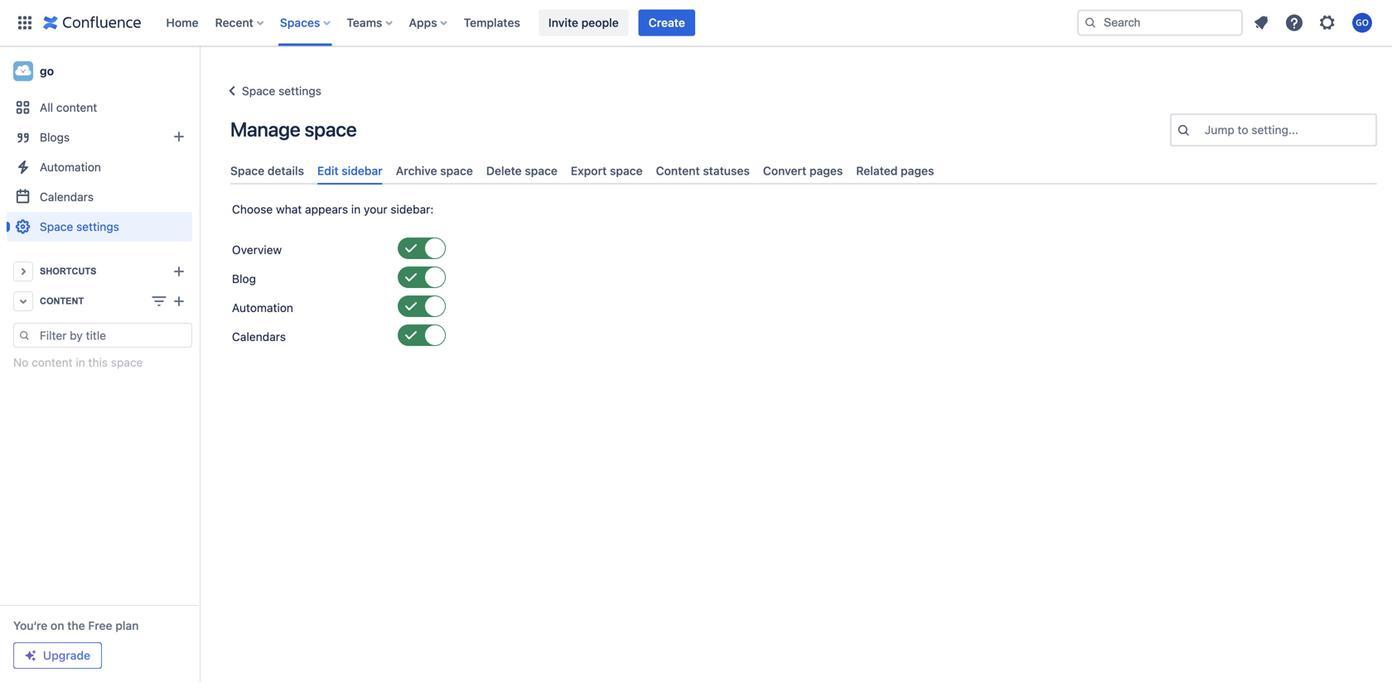 Task type: describe. For each thing, give the bounding box(es) containing it.
settings inside space element
[[76, 220, 119, 234]]

your
[[364, 203, 387, 216]]

spaces button
[[275, 10, 337, 36]]

small image for blog
[[404, 271, 418, 284]]

teams
[[347, 16, 382, 29]]

convert
[[763, 164, 807, 178]]

small image for automation
[[426, 300, 439, 313]]

no
[[13, 356, 28, 370]]

choose
[[232, 203, 273, 216]]

space for archive space
[[440, 164, 473, 178]]

related
[[856, 164, 898, 178]]

create a blog image
[[169, 127, 189, 147]]

to
[[1238, 123, 1249, 137]]

on
[[51, 620, 64, 633]]

settings icon image
[[1318, 13, 1338, 33]]

details
[[268, 164, 304, 178]]

blogs
[[40, 131, 70, 144]]

appears
[[305, 203, 348, 216]]

setting...
[[1252, 123, 1299, 137]]

space details link
[[224, 157, 311, 185]]

this
[[88, 356, 108, 370]]

content for all
[[56, 101, 97, 114]]

templates link
[[459, 10, 525, 36]]

what
[[276, 203, 302, 216]]

recent
[[215, 16, 253, 29]]

all content link
[[7, 93, 192, 123]]

related pages link
[[850, 157, 941, 185]]

space for export space
[[610, 164, 643, 178]]

small image for calendars
[[426, 329, 439, 342]]

space inside content region
[[111, 356, 143, 370]]

1 vertical spatial space
[[230, 164, 265, 178]]

jump
[[1205, 123, 1235, 137]]

you're
[[13, 620, 48, 633]]

blogs link
[[7, 123, 192, 153]]

statuses
[[703, 164, 750, 178]]

calendars inside space element
[[40, 190, 94, 204]]

0 vertical spatial space
[[242, 84, 275, 98]]

delete
[[486, 164, 522, 178]]

space settings inside space element
[[40, 220, 119, 234]]

add shortcut image
[[169, 262, 189, 282]]

content for no
[[32, 356, 73, 370]]

space element
[[0, 46, 199, 683]]

go link
[[7, 55, 192, 88]]

overview
[[232, 243, 282, 257]]

recent button
[[210, 10, 270, 36]]

plan
[[115, 620, 139, 633]]

create link
[[639, 10, 695, 36]]

edit
[[317, 164, 339, 178]]

2 vertical spatial space
[[40, 220, 73, 234]]

pages for related pages
[[901, 164, 934, 178]]

create
[[649, 16, 685, 29]]

archive space
[[396, 164, 473, 178]]

small image for overview
[[404, 242, 418, 255]]

blog
[[232, 272, 256, 286]]

Search field
[[1077, 10, 1243, 36]]

people
[[582, 16, 619, 29]]

automation link
[[7, 153, 192, 182]]

pages for convert pages
[[810, 164, 843, 178]]

shortcuts
[[40, 266, 97, 277]]

space for manage space
[[305, 118, 357, 141]]

jump to setting...
[[1205, 123, 1299, 137]]

1 vertical spatial automation
[[232, 301, 293, 315]]



Task type: vqa. For each thing, say whether or not it's contained in the screenshot.
Overview
yes



Task type: locate. For each thing, give the bounding box(es) containing it.
1 vertical spatial in
[[76, 356, 85, 370]]

go
[[40, 64, 54, 78]]

0 vertical spatial settings
[[279, 84, 321, 98]]

space left the details
[[230, 164, 265, 178]]

calendars down blog
[[232, 330, 286, 344]]

Filter by title field
[[35, 324, 191, 347]]

space right archive
[[440, 164, 473, 178]]

space settings link
[[222, 81, 321, 101], [7, 212, 192, 242]]

space up manage
[[242, 84, 275, 98]]

0 vertical spatial in
[[351, 203, 361, 216]]

settings
[[279, 84, 321, 98], [76, 220, 119, 234]]

space up edit
[[305, 118, 357, 141]]

spaces
[[280, 16, 320, 29]]

free
[[88, 620, 112, 633]]

content for content statuses
[[656, 164, 700, 178]]

space right export
[[610, 164, 643, 178]]

create a page image
[[169, 292, 189, 312]]

0 horizontal spatial in
[[76, 356, 85, 370]]

automation
[[40, 160, 101, 174], [232, 301, 293, 315]]

1 pages from the left
[[810, 164, 843, 178]]

collapse sidebar image
[[181, 55, 217, 88]]

space settings down the "calendars" link
[[40, 220, 119, 234]]

settings down the "calendars" link
[[76, 220, 119, 234]]

Search settings text field
[[1205, 122, 1208, 138]]

0 vertical spatial content
[[656, 164, 700, 178]]

1 vertical spatial space settings link
[[7, 212, 192, 242]]

0 horizontal spatial automation
[[40, 160, 101, 174]]

0 horizontal spatial pages
[[810, 164, 843, 178]]

content for content
[[40, 296, 84, 307]]

export
[[571, 164, 607, 178]]

templates
[[464, 16, 520, 29]]

0 horizontal spatial space settings
[[40, 220, 119, 234]]

content
[[656, 164, 700, 178], [40, 296, 84, 307]]

1 horizontal spatial space settings link
[[222, 81, 321, 101]]

calendars
[[40, 190, 94, 204], [232, 330, 286, 344]]

0 vertical spatial calendars
[[40, 190, 94, 204]]

sidebar:
[[391, 203, 434, 216]]

convert pages link
[[757, 157, 850, 185]]

delete space
[[486, 164, 558, 178]]

automation down blog
[[232, 301, 293, 315]]

tab list containing space details
[[224, 157, 1384, 185]]

2 pages from the left
[[901, 164, 934, 178]]

home
[[166, 16, 199, 29]]

space details
[[230, 164, 304, 178]]

content statuses link
[[649, 157, 757, 185]]

0 horizontal spatial content
[[40, 296, 84, 307]]

all content
[[40, 101, 97, 114]]

sidebar
[[342, 164, 383, 178]]

1 horizontal spatial settings
[[279, 84, 321, 98]]

space
[[242, 84, 275, 98], [230, 164, 265, 178], [40, 220, 73, 234]]

appswitcher icon image
[[15, 13, 35, 33]]

upgrade button
[[14, 644, 101, 669]]

invite
[[549, 16, 579, 29]]

1 horizontal spatial content
[[656, 164, 700, 178]]

1 vertical spatial space settings
[[40, 220, 119, 234]]

delete space link
[[480, 157, 564, 185]]

settings up manage space
[[279, 84, 321, 98]]

upgrade
[[43, 649, 90, 663]]

banner
[[0, 0, 1392, 46]]

invite people button
[[539, 10, 629, 36]]

content inside 'link'
[[656, 164, 700, 178]]

0 vertical spatial space settings
[[242, 84, 321, 98]]

content inside dropdown button
[[40, 296, 84, 307]]

help icon image
[[1285, 13, 1305, 33]]

small image
[[426, 271, 439, 284], [404, 300, 418, 313], [426, 300, 439, 313], [426, 329, 439, 342]]

related pages
[[856, 164, 934, 178]]

space settings link up manage
[[222, 81, 321, 101]]

archive
[[396, 164, 437, 178]]

content right all
[[56, 101, 97, 114]]

apps button
[[404, 10, 454, 36]]

content button
[[7, 287, 192, 317]]

export space link
[[564, 157, 649, 185]]

pages right related
[[901, 164, 934, 178]]

convert pages
[[763, 164, 843, 178]]

1 vertical spatial content
[[40, 296, 84, 307]]

1 horizontal spatial in
[[351, 203, 361, 216]]

1 horizontal spatial calendars
[[232, 330, 286, 344]]

pages right convert
[[810, 164, 843, 178]]

0 horizontal spatial calendars
[[40, 190, 94, 204]]

small image for blog
[[426, 271, 439, 284]]

space
[[305, 118, 357, 141], [440, 164, 473, 178], [525, 164, 558, 178], [610, 164, 643, 178], [111, 356, 143, 370]]

content region
[[7, 323, 192, 371]]

edit sidebar link
[[311, 157, 389, 185]]

tab list
[[224, 157, 1384, 185]]

space up shortcuts
[[40, 220, 73, 234]]

home link
[[161, 10, 204, 36]]

space settings
[[242, 84, 321, 98], [40, 220, 119, 234]]

0 vertical spatial content
[[56, 101, 97, 114]]

1 vertical spatial calendars
[[232, 330, 286, 344]]

notification icon image
[[1252, 13, 1271, 33]]

global element
[[10, 0, 1074, 46]]

1 horizontal spatial automation
[[232, 301, 293, 315]]

space for delete space
[[525, 164, 558, 178]]

0 vertical spatial space settings link
[[222, 81, 321, 101]]

the
[[67, 620, 85, 633]]

invite people
[[549, 16, 619, 29]]

content left statuses
[[656, 164, 700, 178]]

export space
[[571, 164, 643, 178]]

choose what appears in your sidebar:
[[232, 203, 434, 216]]

pages
[[810, 164, 843, 178], [901, 164, 934, 178]]

1 vertical spatial content
[[32, 356, 73, 370]]

content statuses
[[656, 164, 750, 178]]

1 horizontal spatial space settings
[[242, 84, 321, 98]]

space settings up manage space
[[242, 84, 321, 98]]

archive space link
[[389, 157, 480, 185]]

0 vertical spatial automation
[[40, 160, 101, 174]]

0 horizontal spatial space settings link
[[7, 212, 192, 242]]

premium image
[[24, 650, 37, 663]]

search image
[[1084, 16, 1097, 29]]

small image for calendars
[[404, 329, 418, 342]]

automation inside space element
[[40, 160, 101, 174]]

apps
[[409, 16, 437, 29]]

content down shortcuts
[[40, 296, 84, 307]]

content inside region
[[32, 356, 73, 370]]

small image
[[404, 242, 418, 255], [426, 242, 439, 255], [404, 271, 418, 284], [404, 329, 418, 342]]

in
[[351, 203, 361, 216], [76, 356, 85, 370]]

manage
[[230, 118, 300, 141]]

your profile and preferences image
[[1353, 13, 1373, 33]]

you're on the free plan
[[13, 620, 139, 633]]

in inside content region
[[76, 356, 85, 370]]

no content in this space
[[13, 356, 143, 370]]

in left the your
[[351, 203, 361, 216]]

calendars link
[[7, 182, 192, 212]]

space right delete
[[525, 164, 558, 178]]

change view image
[[149, 292, 169, 312]]

manage space
[[230, 118, 357, 141]]

content
[[56, 101, 97, 114], [32, 356, 73, 370]]

space right this
[[111, 356, 143, 370]]

automation down blogs
[[40, 160, 101, 174]]

confluence image
[[43, 13, 141, 33], [43, 13, 141, 33]]

banner containing home
[[0, 0, 1392, 46]]

teams button
[[342, 10, 399, 36]]

pages inside "link"
[[810, 164, 843, 178]]

all
[[40, 101, 53, 114]]

calendars down 'automation' link
[[40, 190, 94, 204]]

1 horizontal spatial pages
[[901, 164, 934, 178]]

edit sidebar
[[317, 164, 383, 178]]

in left this
[[76, 356, 85, 370]]

shortcuts button
[[7, 257, 192, 287]]

1 vertical spatial settings
[[76, 220, 119, 234]]

space settings link up the shortcuts dropdown button at the left
[[7, 212, 192, 242]]

0 horizontal spatial settings
[[76, 220, 119, 234]]

content right no
[[32, 356, 73, 370]]



